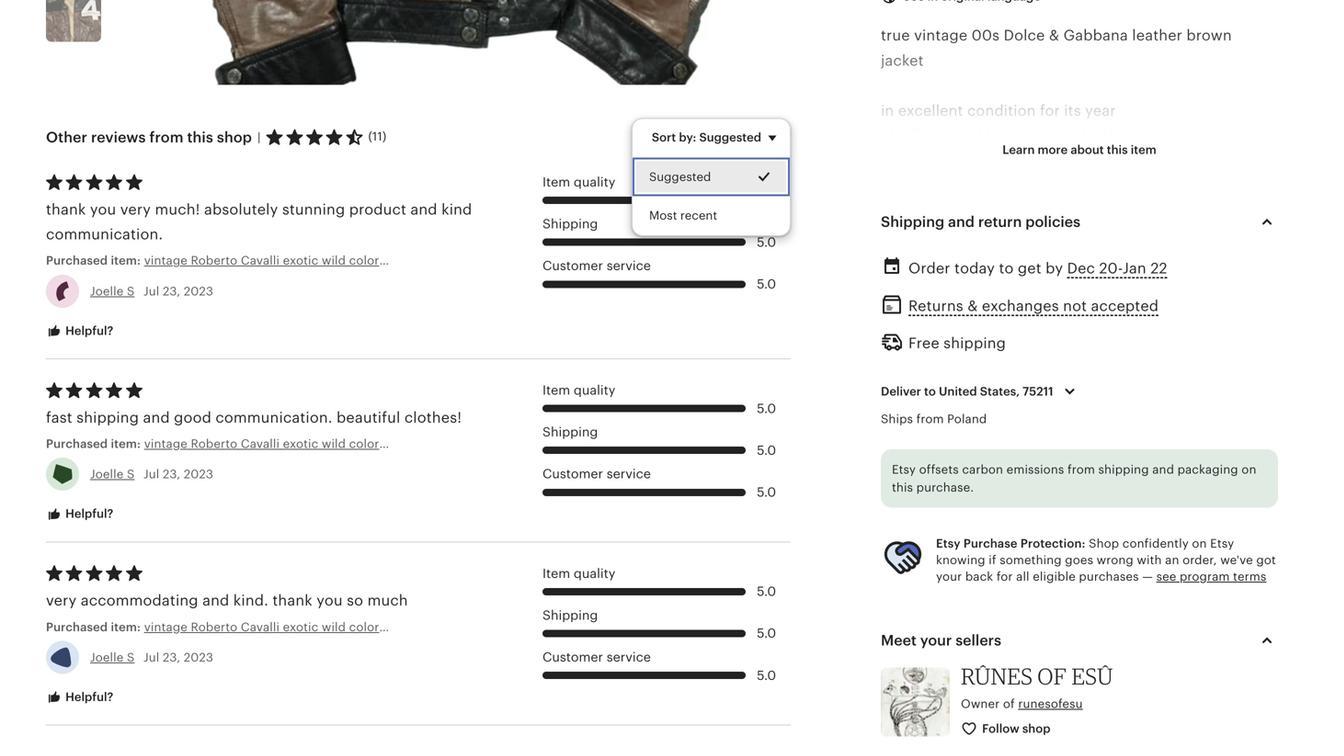 Task type: describe. For each thing, give the bounding box(es) containing it.
helpful? for you
[[63, 324, 113, 338]]

protection:
[[1021, 537, 1086, 551]]

shoulders 40 cm pit-to-pit 46 cm
[[881, 227, 1001, 269]]

purchase.
[[916, 481, 974, 495]]

vintage inside true vintage 00s dolce & gabbana leather brown jacket
[[914, 27, 968, 44]]

quality for fast shipping and good communication. beautiful clothes!
[[574, 383, 615, 398]]

your inside shop confidently on etsy knowing if something goes wrong with an order, we've got your back for all eligible purchases —
[[936, 570, 962, 584]]

dec
[[1067, 260, 1095, 277]]

offsets
[[919, 463, 959, 477]]

menu containing suggested
[[632, 118, 791, 236]]

the right the have
[[1086, 702, 1109, 719]]

assistance.
[[991, 677, 1070, 694]]

purchased for fast
[[46, 437, 108, 451]]

vintage 00s dolce & gabbana leather brown jacket image 9 image
[[46, 0, 101, 42]]

cavalli for absolutely
[[241, 254, 280, 268]]

colorful for clothes!
[[349, 437, 394, 451]]

will
[[881, 652, 905, 669]]

and left good
[[143, 409, 170, 426]]

your right the 'that'
[[1068, 627, 1100, 644]]

on inside shop confidently on etsy knowing if something goes wrong with an order, we've got your back for all eligible purchases —
[[1192, 537, 1207, 551]]

from inside etsy offsets carbon emissions from shipping and packaging on this purchase.
[[1067, 463, 1095, 477]]

correct
[[1113, 702, 1166, 719]]

emissions
[[1007, 463, 1064, 477]]

0 vertical spatial before
[[989, 552, 1036, 569]]

pit
[[925, 252, 944, 269]]

item quality for thank you very much! absolutely stunning product and kind communication.
[[542, 175, 615, 189]]

order
[[1104, 627, 1143, 644]]

0 vertical spatial to
[[999, 260, 1014, 277]]

9 5.0 from the top
[[757, 669, 776, 683]]

not inside - shipping during 3-5 business days after buying - no refunds & returns unless major error on my part, so please be sure before buying - i am not responsible for the package once it has been shipped - in the rare occasion that your order is lost in transit, i will try to resolve the issue with the postal service & may need your assistance. it may take some weeks - please make sure you have the correct address before purchasing
[[924, 577, 948, 594]]

item quality for fast shipping and good communication. beautiful clothes!
[[542, 383, 615, 398]]

sort
[[652, 130, 676, 144]]

any
[[959, 452, 984, 469]]

poland
[[947, 412, 987, 426]]

service for fast shipping and good communication. beautiful clothes!
[[607, 467, 651, 482]]

purchased item: vintage roberto cavalli exotic wild colorful top with for absolutely
[[46, 254, 446, 268]]

& down transit,
[[1241, 652, 1252, 669]]

customer for very accommodating and kind. thank you so much
[[542, 651, 603, 665]]

can be worn as oversized
[[881, 377, 1062, 394]]

joelle s jul 23, 2023 for accommodating
[[90, 651, 213, 665]]

gabbana
[[1063, 27, 1128, 44]]

cavalli for thank
[[241, 621, 280, 634]]

dolce
[[1004, 27, 1045, 44]]

wild for you
[[322, 621, 346, 634]]

the down goes
[[1064, 577, 1087, 594]]

1 vertical spatial buying
[[1040, 552, 1089, 569]]

make
[[941, 702, 979, 719]]

2023 for much!
[[184, 284, 213, 298]]

pit-
[[881, 252, 905, 269]]

shoulders
[[881, 227, 951, 244]]

to inside - shipping during 3-5 business days after buying - no refunds & returns unless major error on my part, so please be sure before buying - i am not responsible for the package once it has been shipped - in the rare occasion that your order is lost in transit, i will try to resolve the issue with the postal service & may need your assistance. it may take some weeks - please make sure you have the correct address before purchasing
[[933, 652, 948, 669]]

etsy offsets carbon emissions from shipping and packaging on this purchase.
[[892, 463, 1256, 495]]

shipping inside dropdown button
[[881, 214, 944, 230]]

returns & exchanges not accepted button
[[908, 293, 1159, 320]]

5 5.0 from the top
[[757, 444, 776, 458]]

& down during
[[971, 527, 982, 544]]

meet
[[881, 632, 917, 649]]

2023 for kind.
[[184, 651, 213, 665]]

to inside dropdown button
[[924, 385, 936, 398]]

jan
[[1123, 260, 1146, 277]]

back
[[965, 570, 993, 584]]

try
[[909, 652, 929, 669]]

joelle for you
[[90, 284, 124, 298]]

excellent
[[898, 102, 963, 119]]

jacket
[[881, 52, 924, 69]]

part,
[[1223, 527, 1257, 544]]

2 - from the top
[[881, 527, 886, 544]]

this inside etsy offsets carbon emissions from shipping and packaging on this purchase.
[[892, 481, 913, 495]]

genuine
[[1020, 127, 1078, 144]]

follow shop
[[982, 722, 1051, 736]]

jul for accommodating
[[143, 651, 159, 665]]

item: for accommodating
[[111, 621, 141, 634]]

shop confidently on etsy knowing if something goes wrong with an order, we've got your back for all eligible purchases —
[[936, 537, 1276, 584]]

deliver
[[881, 385, 921, 398]]

& inside true vintage 00s dolce & gabbana leather brown jacket
[[1049, 27, 1059, 44]]

60
[[938, 302, 957, 319]]

has
[[1210, 577, 1234, 594]]

4 - from the top
[[881, 627, 886, 644]]

shipping for fast shipping and good communication. beautiful clothes!
[[76, 409, 139, 426]]

all
[[1016, 570, 1030, 584]]

item for very accommodating and kind. thank you so much
[[542, 567, 570, 581]]

23, for much!
[[163, 284, 180, 298]]

00s
[[972, 27, 1000, 44]]

very inside thank you very much! absolutely stunning product and kind communication.
[[120, 201, 151, 218]]

joelle for shipping
[[90, 468, 124, 481]]

lost
[[1163, 627, 1189, 644]]

0 vertical spatial please
[[881, 552, 928, 569]]

3 5.0 from the top
[[757, 277, 776, 291]]

with inside shop confidently on etsy knowing if something goes wrong with an order, we've got your back for all eligible purchases —
[[1137, 554, 1162, 567]]

purchased item: vintage roberto cavalli exotic wild colorful top with for thank
[[46, 621, 446, 634]]

1 horizontal spatial buying
[[1177, 502, 1227, 519]]

shipped
[[881, 602, 939, 619]]

learn more about this item
[[1002, 143, 1156, 157]]

goes
[[1065, 554, 1093, 567]]

sleeves 60 cm length 52 cm
[[881, 302, 984, 344]]

cm right 60
[[962, 302, 984, 319]]

exotic for absolutely
[[283, 254, 318, 268]]

3-
[[1008, 502, 1022, 519]]

0 horizontal spatial very
[[46, 593, 77, 609]]

in right lost
[[1193, 627, 1206, 644]]

eligible
[[1033, 570, 1076, 584]]

40
[[955, 227, 975, 244]]

order,
[[1183, 554, 1217, 567]]

for right me
[[935, 452, 955, 469]]

joelle s jul 23, 2023 for you
[[90, 284, 213, 298]]

2 5.0 from the top
[[757, 235, 776, 250]]

year
[[1085, 102, 1116, 119]]

0 vertical spatial i
[[890, 577, 894, 594]]

purchases
[[1079, 570, 1139, 584]]

3 - from the top
[[881, 577, 886, 594]]

free
[[908, 335, 940, 351]]

23, for good
[[163, 468, 180, 481]]

with for very accommodating and kind. thank you so much
[[421, 621, 446, 634]]

shop inside button
[[1022, 722, 1051, 736]]

vintage roberto cavalli exotic wild colorful top with link for absolutely
[[144, 253, 446, 269]]

on inside etsy offsets carbon emissions from shipping and packaging on this purchase.
[[1242, 463, 1256, 477]]

1 horizontal spatial i
[[1265, 627, 1269, 644]]

shipping for free shipping
[[944, 335, 1006, 351]]

me
[[908, 452, 931, 469]]

rare
[[935, 627, 963, 644]]

in inside in excellent condition for its year old distressed look genuine leather
[[881, 102, 894, 119]]

shipping for thank you very much! absolutely stunning product and kind communication.
[[542, 217, 598, 231]]

deliver to united states, 75211
[[881, 385, 1053, 398]]

returns
[[986, 527, 1037, 544]]

you inside - shipping during 3-5 business days after buying - no refunds & returns unless major error on my part, so please be sure before buying - i am not responsible for the package once it has been shipped - in the rare occasion that your order is lost in transit, i will try to resolve the issue with the postal service & may need your assistance. it may take some weeks - please make sure you have the correct address before purchasing
[[1018, 702, 1044, 719]]

more
[[1038, 143, 1068, 157]]

questions
[[988, 452, 1058, 469]]

it
[[1074, 677, 1084, 694]]

top for so
[[398, 621, 417, 634]]

0 vertical spatial sure
[[954, 552, 985, 569]]

helpful? for shipping
[[63, 507, 113, 521]]

ships
[[881, 412, 913, 426]]

top for clothes!
[[398, 437, 417, 451]]

cm right 40
[[979, 227, 1001, 244]]

item
[[1131, 143, 1156, 157]]

issue
[[1035, 652, 1071, 669]]

joelle s link for shipping
[[90, 468, 135, 481]]

brown
[[1186, 27, 1232, 44]]

shop
[[1089, 537, 1119, 551]]

top for product
[[398, 254, 417, 268]]

0 horizontal spatial from
[[149, 129, 183, 146]]

in excellent condition for its year old distressed look genuine leather
[[881, 102, 1133, 144]]

item for thank you very much! absolutely stunning product and kind communication.
[[542, 175, 570, 189]]

your up the owner
[[955, 677, 987, 694]]

in up will
[[890, 627, 903, 644]]

this for item
[[1107, 143, 1128, 157]]

absolutely
[[204, 201, 278, 218]]

1 vertical spatial please
[[890, 702, 937, 719]]

quality for very accommodating and kind. thank you so much
[[574, 567, 615, 581]]

sort by: suggested
[[652, 130, 761, 144]]

quality for thank you very much! absolutely stunning product and kind communication.
[[574, 175, 615, 189]]

joelle for accommodating
[[90, 651, 124, 665]]

jul for you
[[143, 284, 159, 298]]

that
[[1036, 627, 1064, 644]]

and inside etsy offsets carbon emissions from shipping and packaging on this purchase.
[[1152, 463, 1174, 477]]

46
[[948, 252, 967, 269]]

item quality for very accommodating and kind. thank you so much
[[542, 567, 615, 581]]

packaging
[[1177, 463, 1238, 477]]

52
[[931, 327, 948, 344]]

get
[[1018, 260, 1042, 277]]

major
[[1091, 527, 1132, 544]]

item for fast shipping and good communication. beautiful clothes!
[[542, 383, 570, 398]]

etsy inside shop confidently on etsy knowing if something goes wrong with an order, we've got your back for all eligible purchases —
[[1210, 537, 1234, 551]]

0 horizontal spatial be
[[911, 377, 929, 394]]

joelle s link for you
[[90, 284, 135, 298]]

2023 for good
[[184, 468, 213, 481]]

customer for fast shipping and good communication. beautiful clothes!
[[542, 467, 603, 482]]

exotic for communication.
[[283, 437, 318, 451]]

1 vertical spatial so
[[347, 593, 363, 609]]

for inside in excellent condition for its year old distressed look genuine leather
[[1040, 102, 1060, 119]]

much
[[367, 593, 408, 609]]

got
[[1256, 554, 1276, 567]]

states,
[[980, 385, 1020, 398]]

returns
[[908, 298, 963, 315]]

shipping for fast shipping and good communication. beautiful clothes!
[[542, 425, 598, 440]]

vintage for thank you very much! absolutely stunning product and kind communication.
[[144, 254, 188, 268]]

jul for shipping
[[143, 468, 159, 481]]

distressed
[[908, 127, 982, 144]]

2 may from the left
[[1088, 677, 1118, 694]]

helpful? button for very accommodating and kind. thank you so much
[[32, 681, 127, 715]]

1 vertical spatial sure
[[983, 702, 1014, 719]]

meet your sellers button
[[864, 619, 1295, 663]]

s for shipping
[[127, 468, 135, 481]]



Task type: locate. For each thing, give the bounding box(es) containing it.
3 item: from the top
[[111, 621, 141, 634]]

0 horizontal spatial buying
[[1040, 552, 1089, 569]]

1 horizontal spatial thank
[[273, 593, 313, 609]]

1 horizontal spatial may
[[1088, 677, 1118, 694]]

unless
[[1041, 527, 1087, 544]]

2 vertical spatial item:
[[111, 621, 141, 634]]

1 quality from the top
[[574, 175, 615, 189]]

so up got on the bottom right of page
[[1261, 527, 1278, 544]]

1 jul from the top
[[143, 284, 159, 298]]

communication. inside thank you very much! absolutely stunning product and kind communication.
[[46, 226, 163, 243]]

2 joelle from the top
[[90, 468, 124, 481]]

program
[[1180, 570, 1230, 584]]

helpful?
[[63, 324, 113, 338], [63, 507, 113, 521], [63, 691, 113, 704]]

1 vertical spatial to
[[924, 385, 936, 398]]

before down etsy purchase protection:
[[989, 552, 1036, 569]]

shipping and return policies button
[[864, 200, 1295, 244]]

1 2023 from the top
[[184, 284, 213, 298]]

in
[[881, 102, 894, 119], [890, 627, 903, 644], [1193, 627, 1206, 644]]

the
[[1064, 577, 1087, 594], [907, 627, 931, 644], [1007, 652, 1031, 669], [1110, 652, 1134, 669], [1086, 702, 1109, 719]]

learn
[[1002, 143, 1035, 157]]

be down "refunds"
[[932, 552, 950, 569]]

much!
[[155, 201, 200, 218]]

0 vertical spatial from
[[149, 129, 183, 146]]

3 joelle from the top
[[90, 651, 124, 665]]

top
[[398, 254, 417, 268], [398, 437, 417, 451], [398, 621, 417, 634]]

with for thank you very much! absolutely stunning product and kind communication.
[[421, 254, 446, 268]]

0 vertical spatial item quality
[[542, 175, 615, 189]]

2 vertical spatial helpful?
[[63, 691, 113, 704]]

something
[[1000, 554, 1062, 567]]

2 roberto from the top
[[191, 437, 237, 451]]

suggested up most recent
[[649, 170, 711, 184]]

2 wild from the top
[[322, 437, 346, 451]]

3 purchased item: vintage roberto cavalli exotic wild colorful top with from the top
[[46, 621, 446, 634]]

1 colorful from the top
[[349, 254, 394, 268]]

3 2023 from the top
[[184, 651, 213, 665]]

0 vertical spatial s
[[127, 284, 135, 298]]

1 vertical spatial jul
[[143, 468, 159, 481]]

the down order
[[1110, 652, 1134, 669]]

other reviews from this shop
[[46, 129, 252, 146]]

(11)
[[368, 130, 386, 143]]

0 vertical spatial helpful? button
[[32, 314, 127, 348]]

1 vertical spatial not
[[924, 577, 948, 594]]

2 vertical spatial jul
[[143, 651, 159, 665]]

etsy up we've in the right of the page
[[1210, 537, 1234, 551]]

carbon
[[962, 463, 1003, 477]]

service
[[607, 259, 651, 273], [607, 467, 651, 482], [607, 651, 651, 665], [1186, 652, 1237, 669]]

1 may from the left
[[881, 677, 911, 694]]

0 vertical spatial very
[[120, 201, 151, 218]]

1 vertical spatial purchased
[[46, 437, 108, 451]]

thank down other
[[46, 201, 86, 218]]

after
[[1139, 502, 1173, 519]]

3 top from the top
[[398, 621, 417, 634]]

shipping for very accommodating and kind. thank you so much
[[542, 609, 598, 623]]

0 vertical spatial item:
[[111, 254, 141, 268]]

3 purchased from the top
[[46, 621, 108, 634]]

vintage roberto cavalli exotic wild colorful top with link for thank
[[144, 619, 446, 636]]

to-
[[905, 252, 925, 269]]

stunning
[[282, 201, 345, 218]]

wild
[[322, 254, 346, 268], [322, 437, 346, 451], [322, 621, 346, 634]]

may right it
[[1088, 677, 1118, 694]]

2 vertical spatial 23,
[[163, 651, 180, 665]]

0 vertical spatial leather
[[1132, 27, 1182, 44]]

you right of
[[1018, 702, 1044, 719]]

3 exotic from the top
[[283, 621, 318, 634]]

2 item quality from the top
[[542, 383, 615, 398]]

0 vertical spatial roberto
[[191, 254, 237, 268]]

4 5.0 from the top
[[757, 402, 776, 416]]

colorful for product
[[349, 254, 394, 268]]

recent
[[680, 209, 717, 223]]

communication. down much!
[[46, 226, 163, 243]]

2 item from the top
[[542, 383, 570, 398]]

old
[[881, 127, 904, 144]]

on inside - shipping during 3-5 business days after buying - no refunds & returns unless major error on my part, so please be sure before buying - i am not responsible for the package once it has been shipped - in the rare occasion that your order is lost in transit, i will try to resolve the issue with the postal service & may need your assistance. it may take some weeks - please make sure you have the correct address before purchasing
[[1175, 527, 1194, 544]]

not inside button
[[1063, 298, 1087, 315]]

with inside - shipping during 3-5 business days after buying - no refunds & returns unless major error on my part, so please be sure before buying - i am not responsible for the package once it has been shipped - in the rare occasion that your order is lost in transit, i will try to resolve the issue with the postal service & may need your assistance. it may take some weeks - please make sure you have the correct address before purchasing
[[1075, 652, 1106, 669]]

1 helpful? from the top
[[63, 324, 113, 338]]

0 vertical spatial shop
[[217, 129, 252, 146]]

2 customer from the top
[[542, 467, 603, 482]]

your up try
[[920, 632, 952, 649]]

helpful? button for fast shipping and good communication. beautiful clothes!
[[32, 498, 127, 532]]

top down product
[[398, 254, 417, 268]]

cm right 46 on the right of page
[[971, 252, 994, 269]]

thank inside thank you very much! absolutely stunning product and kind communication.
[[46, 201, 86, 218]]

business
[[1035, 502, 1098, 519]]

sure up the back
[[954, 552, 985, 569]]

exotic for thank
[[283, 621, 318, 634]]

responsible
[[952, 577, 1036, 594]]

have
[[1048, 702, 1082, 719]]

2 vertical spatial vintage roberto cavalli exotic wild colorful top with link
[[144, 619, 446, 636]]

item: for shipping
[[111, 437, 141, 451]]

1 vertical spatial you
[[317, 593, 343, 609]]

beautiful
[[337, 409, 400, 426]]

2 vertical spatial from
[[1067, 463, 1095, 477]]

etsy for etsy offsets carbon emissions from shipping and packaging on this purchase.
[[892, 463, 916, 477]]

2 vertical spatial exotic
[[283, 621, 318, 634]]

roberto for much!
[[191, 254, 237, 268]]

3 wild from the top
[[322, 621, 346, 634]]

cm right the 52
[[952, 327, 975, 344]]

0 vertical spatial customer service
[[542, 259, 651, 273]]

rûnes of esû image
[[881, 668, 950, 737]]

1 horizontal spatial not
[[1063, 298, 1087, 315]]

deliver to united states, 75211 button
[[867, 372, 1095, 411]]

buying up eligible
[[1040, 552, 1089, 569]]

23, down good
[[163, 468, 180, 481]]

1 vertical spatial s
[[127, 468, 135, 481]]

customer service for fast shipping and good communication. beautiful clothes!
[[542, 467, 651, 482]]

3 item quality from the top
[[542, 567, 615, 581]]

this
[[187, 129, 213, 146], [1107, 143, 1128, 157], [892, 481, 913, 495]]

2 vertical spatial purchased item: vintage roberto cavalli exotic wild colorful top with
[[46, 621, 446, 634]]

1 vertical spatial customer
[[542, 467, 603, 482]]

leather inside true vintage 00s dolce & gabbana leather brown jacket
[[1132, 27, 1182, 44]]

1 wild from the top
[[322, 254, 346, 268]]

6 5.0 from the top
[[757, 485, 776, 500]]

so left much at the left of the page
[[347, 593, 363, 609]]

0 vertical spatial cavalli
[[241, 254, 280, 268]]

wrong
[[1097, 554, 1134, 567]]

1 horizontal spatial etsy
[[936, 537, 960, 551]]

2 purchased item: vintage roberto cavalli exotic wild colorful top with from the top
[[46, 437, 446, 451]]

2 horizontal spatial you
[[1018, 702, 1044, 719]]

helpful? for accommodating
[[63, 691, 113, 704]]

2 23, from the top
[[163, 468, 180, 481]]

2023 down very accommodating and kind. thank you so much
[[184, 651, 213, 665]]

to left get at top right
[[999, 260, 1014, 277]]

leather left brown
[[1132, 27, 1182, 44]]

1 customer service from the top
[[542, 259, 651, 273]]

23, for kind.
[[163, 651, 180, 665]]

vintage for fast shipping and good communication. beautiful clothes!
[[144, 437, 188, 451]]

5 - from the top
[[881, 702, 886, 719]]

3 joelle s link from the top
[[90, 651, 135, 665]]

1 vertical spatial exotic
[[283, 437, 318, 451]]

look
[[986, 127, 1016, 144]]

1 23, from the top
[[163, 284, 180, 298]]

shipping inside etsy offsets carbon emissions from shipping and packaging on this purchase.
[[1098, 463, 1149, 477]]

the up try
[[907, 627, 931, 644]]

vintage down much!
[[144, 254, 188, 268]]

cm
[[979, 227, 1001, 244], [971, 252, 994, 269], [962, 302, 984, 319], [952, 327, 975, 344]]

1 purchased from the top
[[46, 254, 108, 268]]

order today to get by dec 20-jan 22
[[908, 260, 1167, 277]]

this inside dropdown button
[[1107, 143, 1128, 157]]

3 jul from the top
[[143, 651, 159, 665]]

sure
[[954, 552, 985, 569], [983, 702, 1014, 719]]

weeks
[[1199, 677, 1244, 694]]

1 vertical spatial item quality
[[542, 383, 615, 398]]

cavalli down thank you very much! absolutely stunning product and kind communication.
[[241, 254, 280, 268]]

purchased item: vintage roberto cavalli exotic wild colorful top with down thank you very much! absolutely stunning product and kind communication.
[[46, 254, 446, 268]]

for inside - shipping during 3-5 business days after buying - no refunds & returns unless major error on my part, so please be sure before buying - i am not responsible for the package once it has been shipped - in the rare occasion that your order is lost in transit, i will try to resolve the issue with the postal service & may need your assistance. it may take some weeks - please make sure you have the correct address before purchasing
[[1040, 577, 1060, 594]]

2 helpful? from the top
[[63, 507, 113, 521]]

sure up follow
[[983, 702, 1014, 719]]

exchanges
[[982, 298, 1059, 315]]

item: for you
[[111, 254, 141, 268]]

1 vertical spatial quality
[[574, 383, 615, 398]]

1 joelle s link from the top
[[90, 284, 135, 298]]

3 joelle s jul 23, 2023 from the top
[[90, 651, 213, 665]]

1 item from the top
[[542, 175, 570, 189]]

suggested inside sort by: suggested popup button
[[699, 130, 761, 144]]

suggested right by:
[[699, 130, 761, 144]]

roberto down good
[[191, 437, 237, 451]]

2 customer service from the top
[[542, 467, 651, 482]]

1 purchased item: vintage roberto cavalli exotic wild colorful top with from the top
[[46, 254, 446, 268]]

this left "item"
[[1107, 143, 1128, 157]]

true
[[881, 27, 910, 44]]

2 horizontal spatial this
[[1107, 143, 1128, 157]]

2 top from the top
[[398, 437, 417, 451]]

0 vertical spatial customer
[[542, 259, 603, 273]]

3 helpful? button from the top
[[32, 681, 127, 715]]

this down "dm"
[[892, 481, 913, 495]]

1 item quality from the top
[[542, 175, 615, 189]]

and left kind at the top of page
[[410, 201, 437, 218]]

2 vertical spatial helpful? button
[[32, 681, 127, 715]]

1 vertical spatial helpful?
[[63, 507, 113, 521]]

occasion
[[967, 627, 1032, 644]]

1 vertical spatial from
[[916, 412, 944, 426]]

2 vertical spatial item
[[542, 567, 570, 581]]

7 5.0 from the top
[[757, 585, 776, 599]]

customer service for thank you very much! absolutely stunning product and kind communication.
[[542, 259, 651, 273]]

roberto down absolutely
[[191, 254, 237, 268]]

dm
[[881, 452, 904, 469]]

and inside thank you very much! absolutely stunning product and kind communication.
[[410, 201, 437, 218]]

& inside button
[[967, 298, 978, 315]]

3 colorful from the top
[[349, 621, 394, 634]]

exotic down stunning
[[283, 254, 318, 268]]

1 vertical spatial 23,
[[163, 468, 180, 481]]

1 customer from the top
[[542, 259, 603, 273]]

1 vertical spatial be
[[932, 552, 950, 569]]

and left return
[[948, 214, 975, 230]]

0 vertical spatial top
[[398, 254, 417, 268]]

roberto for good
[[191, 437, 237, 451]]

buying up my on the right
[[1177, 502, 1227, 519]]

vintage down good
[[144, 437, 188, 451]]

1 vertical spatial helpful? button
[[32, 498, 127, 532]]

leather down 'year'
[[1083, 127, 1133, 144]]

2 2023 from the top
[[184, 468, 213, 481]]

shipping
[[881, 214, 944, 230], [542, 217, 598, 231], [542, 425, 598, 440], [542, 609, 598, 623]]

not right am
[[924, 577, 948, 594]]

3 item from the top
[[542, 567, 570, 581]]

0 vertical spatial wild
[[322, 254, 346, 268]]

meet your sellers
[[881, 632, 1001, 649]]

2 vertical spatial top
[[398, 621, 417, 634]]

8 5.0 from the top
[[757, 627, 776, 641]]

see program terms
[[1156, 570, 1266, 584]]

1 vertical spatial cavalli
[[241, 437, 280, 451]]

need
[[915, 677, 951, 694]]

3 roberto from the top
[[191, 621, 237, 634]]

in up old at top right
[[881, 102, 894, 119]]

3 vintage roberto cavalli exotic wild colorful top with link from the top
[[144, 619, 446, 636]]

0 vertical spatial colorful
[[349, 254, 394, 268]]

2 vintage roberto cavalli exotic wild colorful top with link from the top
[[144, 436, 446, 453]]

from right reviews
[[149, 129, 183, 146]]

thank you very much! absolutely stunning product and kind communication.
[[46, 201, 472, 243]]

1 vertical spatial suggested
[[649, 170, 711, 184]]

very accommodating and kind. thank you so much
[[46, 593, 408, 609]]

communication. right good
[[215, 409, 332, 426]]

1 vertical spatial thank
[[273, 593, 313, 609]]

0 vertical spatial buying
[[1177, 502, 1227, 519]]

2 joelle s link from the top
[[90, 468, 135, 481]]

etsy
[[892, 463, 916, 477], [936, 537, 960, 551], [1210, 537, 1234, 551]]

for right all
[[1040, 577, 1060, 594]]

1 horizontal spatial communication.
[[215, 409, 332, 426]]

see
[[1156, 570, 1176, 584]]

your inside dropdown button
[[920, 632, 952, 649]]

colorful down much at the left of the page
[[349, 621, 394, 634]]

clothes!
[[404, 409, 462, 426]]

- down "dm"
[[881, 502, 886, 519]]

& right 60
[[967, 298, 978, 315]]

from right 'ships'
[[916, 412, 944, 426]]

2 horizontal spatial etsy
[[1210, 537, 1234, 551]]

2 cavalli from the top
[[241, 437, 280, 451]]

oversized
[[993, 377, 1062, 394]]

2 item: from the top
[[111, 437, 141, 451]]

2 joelle s jul 23, 2023 from the top
[[90, 468, 213, 481]]

2 helpful? button from the top
[[32, 498, 127, 532]]

1 horizontal spatial from
[[916, 412, 944, 426]]

1 roberto from the top
[[191, 254, 237, 268]]

0 vertical spatial joelle s link
[[90, 284, 135, 298]]

purchased item: vintage roberto cavalli exotic wild colorful top with for communication.
[[46, 437, 446, 451]]

2 vertical spatial purchased
[[46, 621, 108, 634]]

shipping for - shipping during 3-5 business days after buying - no refunds & returns unless major error on my part, so please be sure before buying - i am not responsible for the package once it has been shipped - in the rare occasion that your order is lost in transit, i will try to resolve the issue with the postal service & may need your assistance. it may take some weeks - please make sure you have the correct address before purchasing
[[890, 502, 953, 519]]

wild for stunning
[[322, 254, 346, 268]]

not down dec
[[1063, 298, 1087, 315]]

helpful? button
[[32, 314, 127, 348], [32, 498, 127, 532], [32, 681, 127, 715]]

2 exotic from the top
[[283, 437, 318, 451]]

vintage down accommodating
[[144, 621, 188, 634]]

- left no
[[881, 527, 886, 544]]

joelle s link for accommodating
[[90, 651, 135, 665]]

0 horizontal spatial etsy
[[892, 463, 916, 477]]

0 vertical spatial 2023
[[184, 284, 213, 298]]

3 helpful? from the top
[[63, 691, 113, 704]]

1 vertical spatial top
[[398, 437, 417, 451]]

be inside - shipping during 3-5 business days after buying - no refunds & returns unless major error on my part, so please be sure before buying - i am not responsible for the package once it has been shipped - in the rare occasion that your order is lost in transit, i will try to resolve the issue with the postal service & may need your assistance. it may take some weeks - please make sure you have the correct address before purchasing
[[932, 552, 950, 569]]

1 horizontal spatial you
[[317, 593, 343, 609]]

service inside - shipping during 3-5 business days after buying - no refunds & returns unless major error on my part, so please be sure before buying - i am not responsible for the package once it has been shipped - in the rare occasion that your order is lost in transit, i will try to resolve the issue with the postal service & may need your assistance. it may take some weeks - please make sure you have the correct address before purchasing
[[1186, 652, 1237, 669]]

shop left the '|' in the left of the page
[[217, 129, 252, 146]]

you left much at the left of the page
[[317, 593, 343, 609]]

about
[[1071, 143, 1104, 157]]

shop down runesofesu
[[1022, 722, 1051, 736]]

be right 'can'
[[911, 377, 929, 394]]

20-
[[1099, 260, 1123, 277]]

customer for thank you very much! absolutely stunning product and kind communication.
[[542, 259, 603, 273]]

1 vertical spatial communication.
[[215, 409, 332, 426]]

leather inside in excellent condition for its year old distressed look genuine leather
[[1083, 127, 1133, 144]]

thank right kind.
[[273, 593, 313, 609]]

may down will
[[881, 677, 911, 694]]

2 vertical spatial roberto
[[191, 621, 237, 634]]

shipping up "refunds"
[[890, 502, 953, 519]]

from up business
[[1067, 463, 1095, 477]]

1 vertical spatial item
[[542, 383, 570, 398]]

you
[[90, 201, 116, 218], [317, 593, 343, 609], [1018, 702, 1044, 719]]

1 horizontal spatial before
[[1230, 702, 1277, 719]]

customer service for very accommodating and kind. thank you so much
[[542, 651, 651, 665]]

1 vertical spatial item:
[[111, 437, 141, 451]]

0 vertical spatial thank
[[46, 201, 86, 218]]

1 top from the top
[[398, 254, 417, 268]]

for inside shop confidently on etsy knowing if something goes wrong with an order, we've got your back for all eligible purchases —
[[997, 570, 1013, 584]]

of
[[1003, 697, 1015, 711]]

vintage roberto cavalli exotic wild colorful top with link down kind.
[[144, 619, 446, 636]]

wild for beautiful
[[322, 437, 346, 451]]

may
[[881, 677, 911, 694], [1088, 677, 1118, 694]]

service for thank you very much! absolutely stunning product and kind communication.
[[607, 259, 651, 273]]

esû
[[1071, 663, 1113, 690]]

2023 down much!
[[184, 284, 213, 298]]

exotic down the fast shipping and good communication. beautiful clothes!
[[283, 437, 318, 451]]

this left the '|' in the left of the page
[[187, 129, 213, 146]]

s
[[127, 284, 135, 298], [127, 468, 135, 481], [127, 651, 135, 665]]

buying
[[1177, 502, 1227, 519], [1040, 552, 1089, 569]]

3 customer service from the top
[[542, 651, 651, 665]]

colorful for so
[[349, 621, 394, 634]]

1 cavalli from the top
[[241, 254, 280, 268]]

please down no
[[881, 552, 928, 569]]

2 s from the top
[[127, 468, 135, 481]]

purchased for very
[[46, 621, 108, 634]]

vintage roberto cavalli exotic wild colorful top with link down thank you very much! absolutely stunning product and kind communication.
[[144, 253, 446, 269]]

and up after
[[1152, 463, 1174, 477]]

on right packaging
[[1242, 463, 1256, 477]]

joelle s jul 23, 2023 for shipping
[[90, 468, 213, 481]]

during
[[957, 502, 1004, 519]]

2 purchased from the top
[[46, 437, 108, 451]]

helpful? button for thank you very much! absolutely stunning product and kind communication.
[[32, 314, 127, 348]]

2 vertical spatial joelle s jul 23, 2023
[[90, 651, 213, 665]]

1 - from the top
[[881, 502, 886, 519]]

1 s from the top
[[127, 284, 135, 298]]

0 vertical spatial item
[[542, 175, 570, 189]]

0 vertical spatial exotic
[[283, 254, 318, 268]]

so inside - shipping during 3-5 business days after buying - no refunds & returns unless major error on my part, so please be sure before buying - i am not responsible for the package once it has been shipped - in the rare occasion that your order is lost in transit, i will try to resolve the issue with the postal service & may need your assistance. it may take some weeks - please make sure you have the correct address before purchasing
[[1261, 527, 1278, 544]]

0 vertical spatial jul
[[143, 284, 159, 298]]

roberto for kind.
[[191, 621, 237, 634]]

etsy left offsets
[[892, 463, 916, 477]]

etsy inside etsy offsets carbon emissions from shipping and packaging on this purchase.
[[892, 463, 916, 477]]

vintage roberto cavalli exotic wild colorful top with link for communication.
[[144, 436, 446, 453]]

for left all
[[997, 570, 1013, 584]]

of
[[1038, 663, 1067, 690]]

on left my on the right
[[1175, 527, 1194, 544]]

suggested button
[[632, 158, 790, 196]]

menu
[[632, 118, 791, 236]]

cavalli
[[241, 254, 280, 268], [241, 437, 280, 451], [241, 621, 280, 634]]

cavalli down kind.
[[241, 621, 280, 634]]

1 joelle s jul 23, 2023 from the top
[[90, 284, 213, 298]]

it
[[1196, 577, 1206, 594]]

purchasing
[[881, 727, 961, 744]]

the up assistance.
[[1007, 652, 1031, 669]]

2 vertical spatial s
[[127, 651, 135, 665]]

to left united
[[924, 385, 936, 398]]

3 s from the top
[[127, 651, 135, 665]]

for left its at top right
[[1040, 102, 1060, 119]]

purchased for thank
[[46, 254, 108, 268]]

length
[[881, 327, 927, 344]]

joelle s jul 23, 2023 down much!
[[90, 284, 213, 298]]

1 vintage roberto cavalli exotic wild colorful top with link from the top
[[144, 253, 446, 269]]

suggested inside "suggested" button
[[649, 170, 711, 184]]

by:
[[679, 130, 696, 144]]

0 horizontal spatial shop
[[217, 129, 252, 146]]

2 vertical spatial item quality
[[542, 567, 615, 581]]

is
[[1147, 627, 1159, 644]]

shipping inside - shipping during 3-5 business days after buying - no refunds & returns unless major error on my part, so please be sure before buying - i am not responsible for the package once it has been shipped - in the rare occasion that your order is lost in transit, i will try to resolve the issue with the postal service & may need your assistance. it may take some weeks - please make sure you have the correct address before purchasing
[[890, 502, 953, 519]]

package
[[1091, 577, 1152, 594]]

purchase
[[963, 537, 1018, 551]]

- up purchasing
[[881, 702, 886, 719]]

on up 'order,'
[[1192, 537, 1207, 551]]

3 customer from the top
[[542, 651, 603, 665]]

etsy up knowing
[[936, 537, 960, 551]]

1 vertical spatial vintage roberto cavalli exotic wild colorful top with link
[[144, 436, 446, 453]]

dec 20-jan 22 button
[[1067, 255, 1167, 282]]

very left accommodating
[[46, 593, 77, 609]]

most recent
[[649, 209, 717, 223]]

0 vertical spatial purchased item: vintage roberto cavalli exotic wild colorful top with
[[46, 254, 446, 268]]

this for shop
[[187, 129, 213, 146]]

2 vertical spatial joelle
[[90, 651, 124, 665]]

0 vertical spatial communication.
[[46, 226, 163, 243]]

roberto
[[191, 254, 237, 268], [191, 437, 237, 451], [191, 621, 237, 634]]

3 quality from the top
[[574, 567, 615, 581]]

you inside thank you very much! absolutely stunning product and kind communication.
[[90, 201, 116, 218]]

2 jul from the top
[[143, 468, 159, 481]]

and inside dropdown button
[[948, 214, 975, 230]]

learn more about this item button
[[989, 133, 1170, 167]]

exotic
[[283, 254, 318, 268], [283, 437, 318, 451], [283, 621, 318, 634]]

joelle s jul 23, 2023 down good
[[90, 468, 213, 481]]

s for accommodating
[[127, 651, 135, 665]]

etsy purchase protection:
[[936, 537, 1086, 551]]

0 horizontal spatial thank
[[46, 201, 86, 218]]

error
[[1136, 527, 1171, 544]]

1 exotic from the top
[[283, 254, 318, 268]]

purchased item: vintage roberto cavalli exotic wild colorful top with down kind.
[[46, 621, 446, 634]]

2 vertical spatial you
[[1018, 702, 1044, 719]]

0 horizontal spatial you
[[90, 201, 116, 218]]

3 cavalli from the top
[[241, 621, 280, 634]]

1 vertical spatial customer service
[[542, 467, 651, 482]]

2 vertical spatial customer service
[[542, 651, 651, 665]]

been
[[1238, 577, 1274, 594]]

23, down accommodating
[[163, 651, 180, 665]]

1 item: from the top
[[111, 254, 141, 268]]

with for fast shipping and good communication. beautiful clothes!
[[421, 437, 446, 451]]

reviews
[[91, 129, 146, 146]]

|
[[257, 130, 261, 144]]

with
[[421, 254, 446, 268], [421, 437, 446, 451], [1137, 554, 1162, 567], [421, 621, 446, 634], [1075, 652, 1106, 669]]

fast shipping and good communication. beautiful clothes!
[[46, 409, 462, 426]]

2 colorful from the top
[[349, 437, 394, 451]]

vintage left 00s
[[914, 27, 968, 44]]

vintage for very accommodating and kind. thank you so much
[[144, 621, 188, 634]]

as
[[973, 377, 989, 394]]

top down much at the left of the page
[[398, 621, 417, 634]]

—
[[1142, 570, 1153, 584]]

knowing
[[936, 554, 985, 567]]

shipping
[[944, 335, 1006, 351], [76, 409, 139, 426], [1098, 463, 1149, 477], [890, 502, 953, 519]]

2 quality from the top
[[574, 383, 615, 398]]

2 vertical spatial colorful
[[349, 621, 394, 634]]

cavalli down the fast shipping and good communication. beautiful clothes!
[[241, 437, 280, 451]]

2023 down good
[[184, 468, 213, 481]]

3 23, from the top
[[163, 651, 180, 665]]

i right transit,
[[1265, 627, 1269, 644]]

0 vertical spatial helpful?
[[63, 324, 113, 338]]

2 vertical spatial cavalli
[[241, 621, 280, 634]]

and left kind.
[[202, 593, 229, 609]]

1 helpful? button from the top
[[32, 314, 127, 348]]

purchased item: vintage roberto cavalli exotic wild colorful top with down the fast shipping and good communication. beautiful clothes!
[[46, 437, 446, 451]]

rûnes
[[961, 663, 1033, 690]]

joelle s jul 23, 2023 down accommodating
[[90, 651, 213, 665]]

1 5.0 from the top
[[757, 193, 776, 208]]

0 vertical spatial not
[[1063, 298, 1087, 315]]

before down weeks
[[1230, 702, 1277, 719]]

1 joelle from the top
[[90, 284, 124, 298]]

roberto down very accommodating and kind. thank you so much
[[191, 621, 237, 634]]

2 horizontal spatial from
[[1067, 463, 1095, 477]]

service for very accommodating and kind. thank you so much
[[607, 651, 651, 665]]

etsy for etsy purchase protection:
[[936, 537, 960, 551]]

2 vertical spatial customer
[[542, 651, 603, 665]]

vintage roberto cavalli exotic wild colorful top with link down the fast shipping and good communication. beautiful clothes!
[[144, 436, 446, 453]]

shipping and return policies
[[881, 214, 1081, 230]]

s for you
[[127, 284, 135, 298]]

cavalli for communication.
[[241, 437, 280, 451]]

shipping right fast
[[76, 409, 139, 426]]

colorful down product
[[349, 254, 394, 268]]

0 vertical spatial you
[[90, 201, 116, 218]]

0 horizontal spatial i
[[890, 577, 894, 594]]



Task type: vqa. For each thing, say whether or not it's contained in the screenshot.
second 'top' from the bottom of the page
yes



